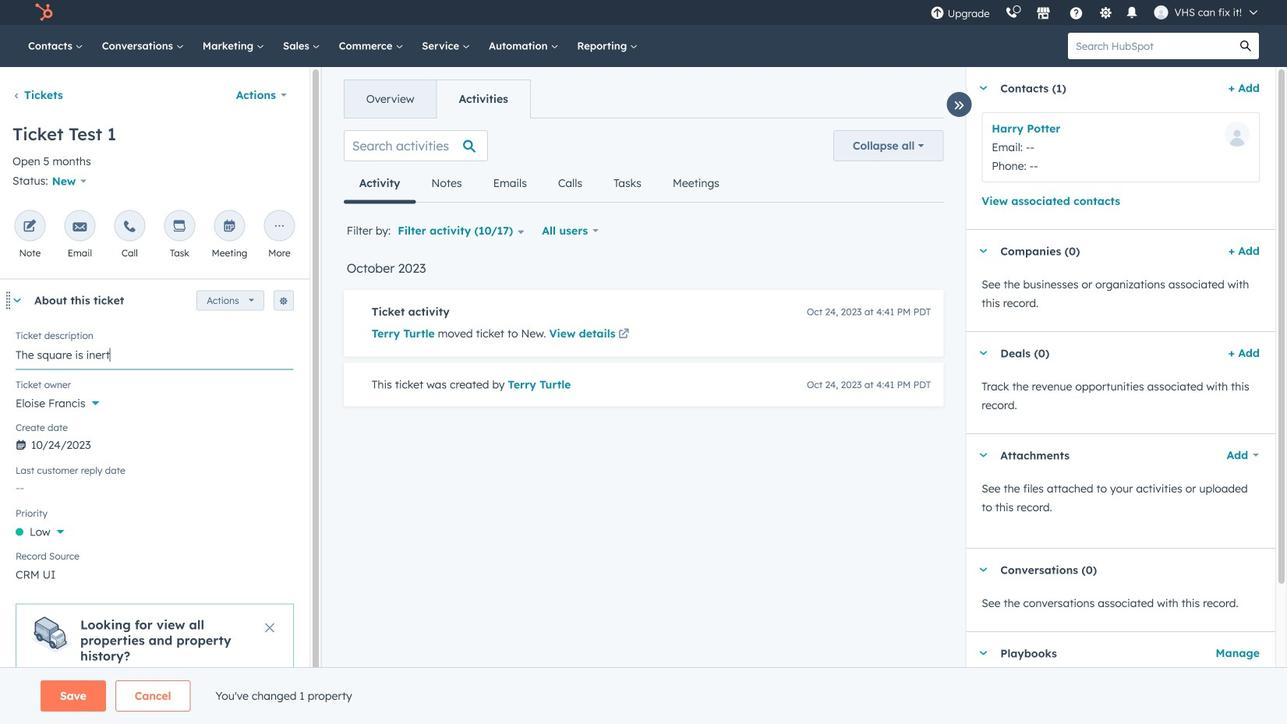 Task type: describe. For each thing, give the bounding box(es) containing it.
manage card settings image
[[279, 297, 288, 306]]

close image
[[265, 623, 274, 633]]

task image
[[173, 220, 187, 234]]

meeting image
[[223, 220, 237, 234]]

1 caret image from the top
[[979, 249, 988, 253]]



Task type: locate. For each thing, give the bounding box(es) containing it.
link opens in a new window image
[[619, 326, 630, 344], [619, 330, 630, 340]]

Search HubSpot search field
[[1069, 33, 1233, 59]]

2 vertical spatial caret image
[[979, 454, 988, 457]]

1 vertical spatial caret image
[[979, 351, 988, 355]]

more image
[[272, 220, 287, 234]]

feed
[[331, 118, 956, 425]]

MM/DD/YYYY text field
[[16, 431, 294, 456]]

-- text field
[[16, 474, 294, 499]]

2 caret image from the top
[[979, 351, 988, 355]]

3 caret image from the top
[[979, 454, 988, 457]]

1 link opens in a new window image from the top
[[619, 326, 630, 344]]

alert
[[16, 604, 294, 720]]

menu
[[923, 0, 1269, 25]]

email image
[[73, 220, 87, 234]]

2 link opens in a new window image from the top
[[619, 330, 630, 340]]

0 vertical spatial caret image
[[979, 249, 988, 253]]

call image
[[123, 220, 137, 234]]

caret image
[[979, 86, 988, 90], [12, 299, 22, 302], [979, 568, 988, 572], [979, 652, 988, 656]]

terry turtle image
[[1155, 5, 1169, 19]]

caret image
[[979, 249, 988, 253], [979, 351, 988, 355], [979, 454, 988, 457]]

note image
[[23, 220, 37, 234]]

Search activities search field
[[344, 130, 488, 161]]

None text field
[[16, 339, 294, 370]]

tab list
[[344, 165, 735, 204]]

navigation
[[344, 80, 531, 119]]

marketplaces image
[[1037, 7, 1051, 21]]



Task type: vqa. For each thing, say whether or not it's contained in the screenshot.
Marketplaces icon
yes



